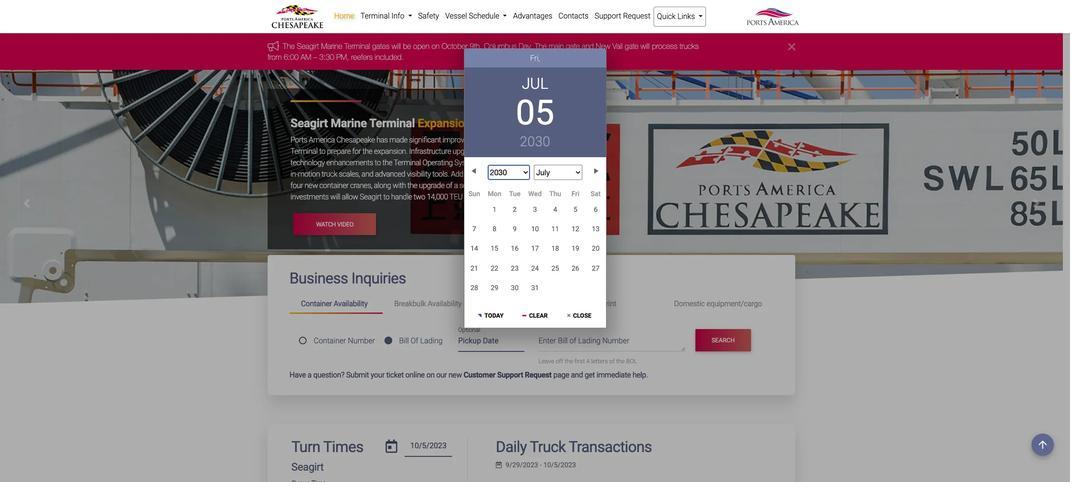 Task type: vqa. For each thing, say whether or not it's contained in the screenshot.


Task type: locate. For each thing, give the bounding box(es) containing it.
the down at
[[491, 147, 501, 156]]

2030
[[520, 134, 551, 150]]

berth.
[[508, 181, 526, 190]]

your
[[371, 371, 385, 380]]

7/31/2030 cell
[[525, 279, 545, 298]]

21
[[471, 265, 478, 273]]

terminal up reefers
[[345, 42, 370, 51]]

7/20/2030 cell
[[586, 239, 606, 259]]

7/21/2030 cell
[[464, 259, 485, 279]]

2 vertical spatial and
[[571, 371, 583, 380]]

0 vertical spatial support
[[595, 11, 622, 20]]

the up advanced
[[383, 158, 393, 168]]

to up (tos),
[[484, 147, 490, 156]]

daily truck transactions
[[496, 439, 652, 457]]

of up first
[[570, 337, 577, 346]]

28
[[471, 284, 478, 293]]

marine up 3:30
[[321, 42, 343, 51]]

breakbulk availability link
[[383, 296, 476, 313]]

2 vertical spatial marine
[[521, 136, 543, 145]]

request down leave
[[525, 371, 552, 380]]

1 horizontal spatial new
[[449, 371, 462, 380]]

seagirt inside the seagirt marine terminal gates will be open on october 9th, columbus day. the main gate and new vail gate will process trucks from 6:00 am – 3:30 pm, reefers included.
[[297, 42, 319, 51]]

main
[[549, 42, 564, 51]]

include up these
[[524, 170, 546, 179]]

availability
[[334, 300, 368, 309], [428, 300, 462, 309]]

7/14/2030 cell
[[464, 239, 485, 259]]

a inside 05 main content
[[308, 371, 312, 380]]

the right for
[[363, 147, 373, 156]]

investments down four on the top left of the page
[[291, 193, 329, 202]]

0 horizontal spatial support
[[497, 371, 523, 380]]

the
[[283, 42, 295, 51], [535, 42, 547, 51]]

expansion image
[[0, 70, 1064, 483]]

0 horizontal spatial new
[[305, 181, 318, 190]]

7/29/2030 cell
[[485, 279, 505, 298]]

safety
[[418, 11, 439, 20]]

breakbulk availability
[[394, 300, 462, 309]]

7/2/2030 cell
[[505, 200, 525, 220]]

1 horizontal spatial the
[[535, 42, 547, 51]]

availability inside container availability link
[[334, 300, 368, 309]]

marine up terminal
[[521, 136, 543, 145]]

1 vertical spatial 4
[[587, 358, 590, 365]]

the seagirt marine terminal gates will be open on october 9th, columbus day. the main gate and new vail gate will process trucks from 6:00 am – 3:30 pm, reefers included.
[[268, 42, 699, 61]]

1 horizontal spatial a
[[454, 181, 458, 190]]

9
[[513, 226, 517, 234]]

availability right breakbulk
[[428, 300, 462, 309]]

of inside ports america chesapeake has made significant improvements at seagirt marine terminal to                          prepare for the expansion. infrastructure upgrades to the terminal include technology                          enhancements to the terminal operating system (tos), improved weigh- in-motion truck scales,                          and advanced visibility tools. additional investments include four new container cranes,                          along with the upgrade of a second 50-foot berth. these investments will allow seagirt                          to handle two 14,000 teu vessels simultaneously.
[[446, 181, 453, 190]]

seagirt down cranes,
[[360, 193, 382, 202]]

motion
[[298, 170, 320, 179]]

will down "container"
[[331, 193, 340, 202]]

new inside ports america chesapeake has made significant improvements at seagirt marine terminal to                          prepare for the expansion. infrastructure upgrades to the terminal include technology                          enhancements to the terminal operating system (tos), improved weigh- in-motion truck scales,                          and advanced visibility tools. additional investments include four new container cranes,                          along with the upgrade of a second 50-foot berth. these investments will allow seagirt                          to handle two 14,000 teu vessels simultaneously.
[[305, 181, 318, 190]]

1 horizontal spatial availability
[[428, 300, 462, 309]]

support up new
[[595, 11, 622, 20]]

number up submit in the left bottom of the page
[[348, 337, 375, 346]]

0 vertical spatial on
[[432, 42, 440, 51]]

7/15/2030 cell
[[485, 239, 505, 259]]

breakbulk
[[394, 300, 426, 309]]

gates
[[372, 42, 390, 51]]

page
[[554, 371, 570, 380]]

new down motion
[[305, 181, 318, 190]]

process
[[652, 42, 678, 51]]

15
[[491, 245, 499, 253]]

7/9/2030 cell
[[505, 220, 525, 239]]

support inside support request link
[[595, 11, 622, 20]]

12
[[572, 226, 580, 234]]

2 vertical spatial of
[[610, 358, 615, 365]]

1 horizontal spatial will
[[392, 42, 401, 51]]

search button
[[696, 330, 752, 352]]

eir reprint link
[[570, 296, 663, 313]]

video
[[337, 221, 354, 228]]

terminal up made
[[369, 117, 415, 130]]

7/19/2030 cell
[[566, 239, 586, 259]]

gate
[[566, 42, 580, 51], [625, 42, 639, 51]]

1 horizontal spatial support
[[595, 11, 622, 20]]

transactions
[[569, 439, 652, 457]]

4 down thu
[[554, 206, 558, 214]]

will left process
[[641, 42, 650, 51]]

and inside ports america chesapeake has made significant improvements at seagirt marine terminal to                          prepare for the expansion. infrastructure upgrades to the terminal include technology                          enhancements to the terminal operating system (tos), improved weigh- in-motion truck scales,                          and advanced visibility tools. additional investments include four new container cranes,                          along with the upgrade of a second 50-foot berth. these investments will allow seagirt                          to handle two 14,000 teu vessels simultaneously.
[[362, 170, 374, 179]]

4
[[554, 206, 558, 214], [587, 358, 590, 365]]

equipment/cargo
[[707, 300, 763, 309]]

29
[[491, 284, 499, 293]]

fri
[[572, 190, 580, 198]]

and up cranes,
[[362, 170, 374, 179]]

2 horizontal spatial will
[[641, 42, 650, 51]]

bill right the enter
[[558, 337, 568, 346]]

day.
[[519, 42, 533, 51]]

number up bol
[[603, 337, 630, 346]]

0 horizontal spatial request
[[525, 371, 552, 380]]

1 vertical spatial a
[[308, 371, 312, 380]]

0 vertical spatial 4
[[554, 206, 558, 214]]

26
[[572, 265, 580, 273]]

on inside 05 main content
[[427, 371, 435, 380]]

1 the from the left
[[283, 42, 295, 51]]

container
[[320, 181, 349, 190]]

will
[[392, 42, 401, 51], [641, 42, 650, 51], [331, 193, 340, 202]]

have
[[290, 371, 306, 380]]

0 vertical spatial new
[[305, 181, 318, 190]]

1 vertical spatial of
[[570, 337, 577, 346]]

0 vertical spatial marine
[[321, 42, 343, 51]]

grid inside 05 main content
[[464, 190, 606, 298]]

7/3/2030 cell
[[525, 200, 545, 220]]

1 availability from the left
[[334, 300, 368, 309]]

0 vertical spatial and
[[582, 42, 594, 51]]

1 vertical spatial support
[[497, 371, 523, 380]]

1 vertical spatial new
[[449, 371, 462, 380]]

the up fri, at the top
[[535, 42, 547, 51]]

gate right main
[[566, 42, 580, 51]]

1 horizontal spatial of
[[570, 337, 577, 346]]

19
[[572, 245, 580, 253]]

availability down business inquiries
[[334, 300, 368, 309]]

on inside the seagirt marine terminal gates will be open on october 9th, columbus day. the main gate and new vail gate will process trucks from 6:00 am – 3:30 pm, reefers included.
[[432, 42, 440, 51]]

8
[[493, 226, 497, 234]]

support inside 05 main content
[[497, 371, 523, 380]]

9th,
[[470, 42, 482, 51]]

1 horizontal spatial 4
[[587, 358, 590, 365]]

calendar day image
[[386, 441, 398, 454]]

new
[[596, 42, 611, 51]]

2
[[513, 206, 517, 214]]

availability inside breakbulk availability link
[[428, 300, 462, 309]]

2 gate from the left
[[625, 42, 639, 51]]

new right the our
[[449, 371, 462, 380]]

1 gate from the left
[[566, 42, 580, 51]]

0 horizontal spatial the
[[283, 42, 295, 51]]

prepare
[[327, 147, 351, 156]]

close button
[[558, 305, 601, 326]]

lading up leave off the first 4 letters of the bol
[[578, 337, 601, 346]]

marine up chesapeake
[[331, 117, 367, 130]]

availability for breakbulk availability
[[428, 300, 462, 309]]

vessel
[[445, 11, 467, 20]]

gate right vail
[[625, 42, 639, 51]]

container up question?
[[314, 337, 346, 346]]

investments up 'foot'
[[484, 170, 522, 179]]

27
[[592, 265, 600, 273]]

container
[[301, 300, 332, 309], [314, 337, 346, 346]]

a right have
[[308, 371, 312, 380]]

0 horizontal spatial lading
[[420, 337, 443, 346]]

grid
[[464, 190, 606, 298]]

bill left of
[[399, 337, 409, 346]]

upgrade
[[419, 181, 445, 190]]

the up 6:00
[[283, 42, 295, 51]]

eir
[[581, 300, 592, 309]]

0 horizontal spatial will
[[331, 193, 340, 202]]

4 right first
[[587, 358, 590, 365]]

business
[[290, 270, 348, 288]]

include
[[530, 147, 552, 156], [524, 170, 546, 179]]

of up the teu
[[446, 181, 453, 190]]

0 vertical spatial a
[[454, 181, 458, 190]]

1 horizontal spatial request
[[623, 11, 651, 20]]

vail
[[613, 42, 623, 51]]

thu
[[550, 190, 561, 198]]

safety link
[[415, 7, 442, 26]]

open
[[414, 42, 430, 51]]

seagirt up am
[[297, 42, 319, 51]]

7/27/2030 cell
[[586, 259, 606, 279]]

request left the quick
[[623, 11, 651, 20]]

letters
[[592, 358, 608, 365]]

jul 05 2030
[[516, 75, 555, 150]]

31
[[532, 284, 539, 293]]

foot
[[494, 181, 507, 190]]

included.
[[375, 53, 404, 61]]

7/10/2030 cell
[[525, 220, 545, 239]]

to down along
[[384, 193, 390, 202]]

13
[[592, 226, 600, 234]]

lading right of
[[420, 337, 443, 346]]

support right customer
[[497, 371, 523, 380]]

0 vertical spatial of
[[446, 181, 453, 190]]

1 horizontal spatial lading
[[578, 337, 601, 346]]

home
[[334, 11, 355, 20]]

bullhorn image
[[268, 41, 283, 51]]

05 main content
[[0, 0, 1071, 483]]

0 horizontal spatial gate
[[566, 42, 580, 51]]

0 horizontal spatial 4
[[554, 206, 558, 214]]

domestic equipment/cargo
[[674, 300, 763, 309]]

reefers
[[351, 53, 373, 61]]

seagirt down turn
[[292, 461, 324, 474]]

20
[[592, 245, 600, 253]]

times
[[323, 439, 364, 457]]

a inside ports america chesapeake has made significant improvements at seagirt marine terminal to                          prepare for the expansion. infrastructure upgrades to the terminal include technology                          enhancements to the terminal operating system (tos), improved weigh- in-motion truck scales,                          and advanced visibility tools. additional investments include four new container cranes,                          along with the upgrade of a second 50-foot berth. these investments will allow seagirt                          to handle two 14,000 teu vessels simultaneously.
[[454, 181, 458, 190]]

at
[[490, 136, 496, 145]]

search
[[712, 337, 735, 344]]

grid containing sun
[[464, 190, 606, 298]]

2 availability from the left
[[428, 300, 462, 309]]

pm,
[[336, 53, 349, 61]]

and left get
[[571, 371, 583, 380]]

0 horizontal spatial of
[[446, 181, 453, 190]]

1 vertical spatial request
[[525, 371, 552, 380]]

on right the open
[[432, 42, 440, 51]]

on left the our
[[427, 371, 435, 380]]

will left be
[[392, 42, 401, 51]]

7/28/2030 cell
[[464, 279, 485, 298]]

a up the teu
[[454, 181, 458, 190]]

0 vertical spatial container
[[301, 300, 332, 309]]

operating
[[423, 158, 453, 168]]

7/30/2030 cell
[[505, 279, 525, 298]]

enter
[[539, 337, 556, 346]]

the left bol
[[617, 358, 625, 365]]

terminal info
[[361, 11, 407, 20]]

Pickup Date text field
[[458, 334, 525, 352]]

for
[[353, 147, 361, 156]]

leave
[[539, 358, 555, 365]]

be
[[403, 42, 411, 51]]

1 horizontal spatial gate
[[625, 42, 639, 51]]

0 horizontal spatial availability
[[334, 300, 368, 309]]

links
[[678, 12, 695, 21]]

seagirt up ports
[[291, 117, 328, 130]]

of right letters
[[610, 358, 615, 365]]

7/12/2030 cell
[[566, 220, 586, 239]]

enhancements
[[327, 158, 373, 168]]

1 horizontal spatial investments
[[484, 170, 522, 179]]

30
[[511, 284, 519, 293]]

1 vertical spatial container
[[314, 337, 346, 346]]

Enter Bill of Lading Number text field
[[539, 336, 686, 352]]

0 horizontal spatial a
[[308, 371, 312, 380]]

the right with
[[408, 181, 418, 190]]

1 vertical spatial and
[[362, 170, 374, 179]]

1 vertical spatial investments
[[291, 193, 329, 202]]

1 vertical spatial on
[[427, 371, 435, 380]]

1 horizontal spatial bill
[[558, 337, 568, 346]]

container down business
[[301, 300, 332, 309]]

and left new
[[582, 42, 594, 51]]

include up weigh-
[[530, 147, 552, 156]]

ports
[[291, 136, 307, 145]]

terminal left info at top left
[[361, 11, 390, 20]]

7/25/2030 cell
[[545, 259, 566, 279]]

0 vertical spatial investments
[[484, 170, 522, 179]]

marine inside ports america chesapeake has made significant improvements at seagirt marine terminal to                          prepare for the expansion. infrastructure upgrades to the terminal include technology                          enhancements to the terminal operating system (tos), improved weigh- in-motion truck scales,                          and advanced visibility tools. additional investments include four new container cranes,                          along with the upgrade of a second 50-foot berth. these investments will allow seagirt                          to handle two 14,000 teu vessels simultaneously.
[[521, 136, 543, 145]]

seagirt
[[297, 42, 319, 51], [291, 117, 328, 130], [497, 136, 519, 145], [360, 193, 382, 202], [292, 461, 324, 474]]

and
[[582, 42, 594, 51], [362, 170, 374, 179], [571, 371, 583, 380]]



Task type: describe. For each thing, give the bounding box(es) containing it.
0 horizontal spatial number
[[348, 337, 375, 346]]

first
[[575, 358, 585, 365]]

these
[[528, 181, 547, 190]]

reprint
[[593, 300, 617, 309]]

watch video
[[316, 221, 354, 228]]

bill of lading
[[399, 337, 443, 346]]

container for container number
[[314, 337, 346, 346]]

–
[[314, 53, 317, 61]]

seagirt up terminal
[[497, 136, 519, 145]]

vessel schedule link
[[442, 7, 510, 26]]

23
[[511, 265, 519, 273]]

and inside the seagirt marine terminal gates will be open on october 9th, columbus day. the main gate and new vail gate will process trucks from 6:00 am – 3:30 pm, reefers included.
[[582, 42, 594, 51]]

advanced
[[375, 170, 406, 179]]

1 horizontal spatial number
[[603, 337, 630, 346]]

request inside 05 main content
[[525, 371, 552, 380]]

cranes,
[[350, 181, 372, 190]]

additional
[[451, 170, 482, 179]]

container number
[[314, 337, 375, 346]]

quick
[[657, 12, 676, 21]]

mon
[[488, 190, 502, 198]]

with
[[393, 181, 406, 190]]

(tos),
[[480, 158, 499, 168]]

allow
[[342, 193, 358, 202]]

vessel schedule
[[445, 11, 502, 20]]

18
[[552, 245, 559, 253]]

2 horizontal spatial of
[[610, 358, 615, 365]]

turn
[[292, 439, 320, 457]]

improved
[[501, 158, 530, 168]]

vessels
[[464, 193, 488, 202]]

7/1/2030 cell
[[485, 200, 505, 220]]

16
[[511, 245, 519, 253]]

from
[[268, 53, 282, 61]]

terminal up visibility
[[394, 158, 421, 168]]

inquiries
[[352, 270, 406, 288]]

turn times
[[292, 439, 364, 457]]

has
[[377, 136, 388, 145]]

7/4/2030 cell
[[545, 200, 566, 220]]

jul
[[522, 75, 549, 93]]

seagirt inside 05 main content
[[292, 461, 324, 474]]

bol
[[627, 358, 638, 365]]

14,000
[[427, 193, 448, 202]]

calendar week image
[[496, 462, 502, 469]]

second
[[460, 181, 483, 190]]

ports america chesapeake has made significant improvements at seagirt marine terminal to                          prepare for the expansion. infrastructure upgrades to the terminal include technology                          enhancements to the terminal operating system (tos), improved weigh- in-motion truck scales,                          and advanced visibility tools. additional investments include four new container cranes,                          along with the upgrade of a second 50-foot berth. these investments will allow seagirt                          to handle two 14,000 teu vessels simultaneously.
[[291, 136, 552, 202]]

ticket
[[386, 371, 404, 380]]

17
[[532, 245, 539, 253]]

10
[[532, 226, 539, 234]]

availability for container availability
[[334, 300, 368, 309]]

7/13/2030 cell
[[586, 220, 606, 239]]

7/23/2030 cell
[[505, 259, 525, 279]]

infrastructure
[[409, 147, 451, 156]]

0 horizontal spatial investments
[[291, 193, 329, 202]]

7/24/2030 cell
[[525, 259, 545, 279]]

3:30
[[320, 53, 334, 61]]

four
[[291, 181, 303, 190]]

two
[[414, 193, 426, 202]]

home link
[[331, 7, 358, 26]]

terminal inside the seagirt marine terminal gates will be open on october 9th, columbus day. the main gate and new vail gate will process trucks from 6:00 am – 3:30 pm, reefers included.
[[345, 42, 370, 51]]

2 the from the left
[[535, 42, 547, 51]]

05
[[516, 93, 555, 133]]

the seagirt marine terminal gates will be open on october 9th, columbus day. the main gate and new vail gate will process trucks from 6:00 am – 3:30 pm, reefers included. link
[[268, 42, 699, 61]]

terminal up technology
[[291, 147, 318, 156]]

marine inside the seagirt marine terminal gates will be open on october 9th, columbus day. the main gate and new vail gate will process trucks from 6:00 am – 3:30 pm, reefers included.
[[321, 42, 343, 51]]

7/7/2030 cell
[[464, 220, 485, 239]]

new inside 05 main content
[[449, 371, 462, 380]]

enter bill of lading number
[[539, 337, 630, 346]]

0 horizontal spatial bill
[[399, 337, 409, 346]]

7/26/2030 cell
[[566, 259, 586, 279]]

get
[[585, 371, 595, 380]]

24
[[532, 265, 539, 273]]

1 vertical spatial marine
[[331, 117, 367, 130]]

7/8/2030 cell
[[485, 220, 505, 239]]

teu
[[450, 193, 463, 202]]

11
[[552, 226, 559, 234]]

scales,
[[339, 170, 360, 179]]

the right off
[[565, 358, 573, 365]]

sat
[[591, 190, 601, 198]]

watch
[[316, 221, 336, 228]]

technology
[[291, 158, 325, 168]]

significant
[[409, 136, 441, 145]]

and inside 05 main content
[[571, 371, 583, 380]]

contacts link
[[556, 7, 592, 26]]

clear
[[529, 313, 548, 320]]

clear button
[[514, 305, 557, 326]]

0 vertical spatial include
[[530, 147, 552, 156]]

container availability link
[[290, 296, 383, 315]]

close image
[[789, 41, 796, 53]]

7
[[473, 226, 477, 234]]

customer
[[464, 371, 496, 380]]

will inside ports america chesapeake has made significant improvements at seagirt marine terminal to                          prepare for the expansion. infrastructure upgrades to the terminal include technology                          enhancements to the terminal operating system (tos), improved weigh- in-motion truck scales,                          and advanced visibility tools. additional investments include four new container cranes,                          along with the upgrade of a second 50-foot berth. these investments will allow seagirt                          to handle two 14,000 teu vessels simultaneously.
[[331, 193, 340, 202]]

expansion
[[418, 117, 471, 130]]

system
[[455, 158, 478, 168]]

today button
[[469, 305, 513, 326]]

7/22/2030 cell
[[485, 259, 505, 279]]

to up advanced
[[375, 158, 381, 168]]

7/5/2030 cell
[[566, 200, 586, 220]]

have a question? submit your ticket online on our new customer support request page and get immediate help.
[[290, 371, 648, 380]]

trucks
[[680, 42, 699, 51]]

contacts
[[559, 11, 589, 20]]

the seagirt marine terminal gates will be open on october 9th, columbus day. the main gate and new vail gate will process trucks from 6:00 am – 3:30 pm, reefers included. alert
[[0, 33, 1064, 70]]

am
[[301, 53, 312, 61]]

daily
[[496, 439, 527, 457]]

container availability
[[301, 300, 368, 309]]

october
[[442, 42, 468, 51]]

support request
[[595, 11, 651, 20]]

4 inside cell
[[554, 206, 558, 214]]

container for container availability
[[301, 300, 332, 309]]

leave off the first 4 letters of the bol
[[539, 358, 638, 365]]

off
[[556, 358, 563, 365]]

7/17/2030 cell
[[525, 239, 545, 259]]

14
[[471, 245, 478, 253]]

quick links
[[657, 12, 697, 21]]

sun
[[469, 190, 480, 198]]

3
[[533, 206, 537, 214]]

0 vertical spatial request
[[623, 11, 651, 20]]

1 vertical spatial include
[[524, 170, 546, 179]]

-
[[540, 462, 542, 470]]

help.
[[633, 371, 648, 380]]

to down america
[[319, 147, 326, 156]]

7/6/2030 cell
[[586, 200, 606, 220]]

7/11/2030 cell
[[545, 220, 566, 239]]

7/18/2030 cell
[[545, 239, 566, 259]]

info
[[392, 11, 405, 20]]

go to top image
[[1032, 434, 1055, 457]]

7/16/2030 cell
[[505, 239, 525, 259]]



